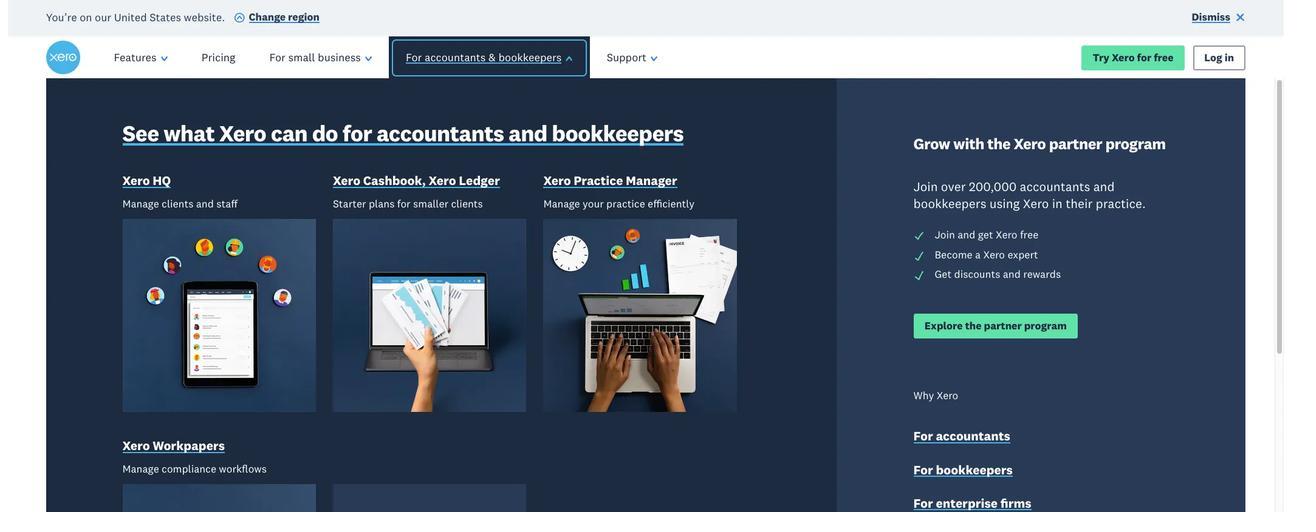 Task type: vqa. For each thing, say whether or not it's contained in the screenshot.
the States
yes



Task type: describe. For each thing, give the bounding box(es) containing it.
for accountants
[[914, 429, 1010, 445]]

xero up smaller
[[429, 173, 456, 189]]

workflows
[[219, 463, 267, 476]]

xero right why
[[937, 390, 958, 403]]

xero inside join over 200,000 accountants and bookkeepers using xero in their practice.
[[1023, 195, 1049, 212]]

what
[[163, 119, 215, 148]]

for accountants & bookkeepers button
[[385, 37, 594, 79]]

xero right try
[[1112, 51, 1135, 64]]

for for for small business
[[270, 51, 286, 65]]

grow with the xero partner program
[[914, 134, 1166, 154]]

join and get xero free
[[935, 228, 1039, 242]]

log
[[1204, 51, 1222, 64]]

get 50% off for 3 months*
[[693, 345, 846, 362]]

explore the partner program
[[925, 320, 1067, 333]]

xero up starter
[[333, 173, 360, 189]]

out
[[424, 201, 453, 225]]

xero left can
[[219, 119, 266, 148]]

0 horizontal spatial 50%
[[485, 201, 524, 225]]

join over 200,000 accountants and bookkeepers using xero in their practice.
[[914, 179, 1146, 212]]

see
[[122, 119, 159, 148]]

features
[[114, 51, 157, 65]]

$ 7 . 50 per month
[[496, 451, 557, 506]]

and inside join over 200,000 accountants and bookkeepers using xero in their practice.
[[1093, 179, 1115, 195]]

months*
[[795, 345, 846, 362]]

practice
[[574, 173, 623, 189]]

for for for accountants & bookkeepers
[[406, 51, 422, 65]]

bookkeepers inside join over 200,000 accountants and bookkeepers using xero in their practice.
[[914, 195, 986, 212]]

pricing
[[202, 51, 235, 65]]

grow
[[914, 134, 950, 154]]

&
[[488, 51, 496, 65]]

a
[[975, 248, 981, 262]]

workpapers
[[153, 438, 225, 455]]

ledger
[[459, 173, 500, 189]]

included image
[[914, 231, 924, 242]]

hq
[[153, 173, 171, 189]]

1 horizontal spatial $
[[531, 418, 537, 431]]

1 horizontal spatial on
[[458, 201, 480, 225]]

per inside the $ 7 . 50 per month
[[507, 492, 523, 506]]

1 vertical spatial program
[[1024, 320, 1067, 333]]

discounts
[[954, 268, 1000, 282]]

pricing link
[[185, 37, 252, 79]]

$ for 7
[[496, 473, 504, 491]]

using
[[990, 195, 1020, 212]]

their
[[1066, 195, 1093, 212]]

for accountants link
[[914, 429, 1010, 448]]

staff
[[216, 197, 238, 211]]

1 clients from the left
[[162, 197, 193, 211]]

0 horizontal spatial free
[[682, 201, 716, 225]]

1 horizontal spatial 50%
[[717, 345, 743, 362]]

included image for become a xero expert
[[914, 251, 924, 262]]

you're
[[46, 10, 77, 24]]

xero workpapers link
[[122, 438, 225, 457]]

get for get 50% off for 3 months*
[[693, 345, 714, 362]]

practice.
[[1096, 195, 1146, 212]]

suit
[[536, 121, 624, 185]]

1 vertical spatial 3
[[785, 345, 792, 362]]

for for for bookkeepers
[[914, 462, 933, 479]]

for bookkeepers link
[[914, 462, 1013, 481]]

support
[[607, 51, 647, 65]]

bookkeepers up xero practice manager
[[552, 119, 684, 148]]

xero homepage image
[[46, 41, 80, 75]]

accountants up xero cashbook, xero ledger
[[377, 119, 504, 148]]

features button
[[97, 37, 185, 79]]

xero cashbook, xero ledger
[[333, 173, 500, 189]]

off
[[746, 345, 762, 362]]

bookkeepers inside "link"
[[936, 462, 1013, 479]]

month inside the $ 7 . 50 per month
[[526, 492, 557, 506]]

set
[[905, 201, 932, 225]]

explore the partner program link
[[914, 314, 1078, 339]]

manage compliance workflows
[[122, 463, 267, 476]]

plans to suit your
[[337, 121, 751, 185]]

website.
[[184, 10, 225, 24]]

for right plans
[[397, 197, 411, 211]]

early
[[505, 387, 536, 403]]

xero right get
[[996, 228, 1017, 242]]

states
[[150, 10, 181, 24]]

why
[[914, 390, 934, 403]]

xero left "set"
[[861, 201, 901, 225]]

for accountants & bookkeepers
[[406, 51, 562, 65]]

plans
[[337, 121, 466, 185]]

for small business
[[270, 51, 361, 65]]

see what xero can do for accountants and bookkeepers
[[122, 119, 684, 148]]

you're on our united states website.
[[46, 10, 225, 24]]

manage for workpapers
[[122, 463, 159, 476]]

become
[[935, 248, 973, 262]]

1 vertical spatial your
[[583, 197, 604, 211]]

xero hq link
[[122, 173, 171, 192]]

explore
[[925, 320, 963, 333]]

our
[[95, 10, 111, 24]]

smaller
[[413, 197, 448, 211]]

xero hq
[[122, 173, 171, 189]]

xero left the hq
[[122, 173, 150, 189]]

firms
[[1001, 496, 1031, 512]]

0 vertical spatial program
[[1105, 134, 1166, 154]]

0 horizontal spatial 3
[[558, 201, 569, 225]]

xero inside "link"
[[543, 173, 571, 189]]

business
[[318, 51, 361, 65]]

dismiss button
[[1192, 10, 1245, 27]]

usd per month
[[982, 492, 1054, 506]]

usually $ 15
[[494, 418, 547, 431]]

miss
[[379, 201, 419, 225]]

change region
[[249, 10, 319, 24]]

1 horizontal spatial partner
[[1049, 134, 1102, 154]]

compliance
[[162, 463, 216, 476]]

to
[[476, 121, 525, 185]]



Task type: locate. For each thing, give the bounding box(es) containing it.
enterprise
[[936, 496, 998, 512]]

1 vertical spatial 50%
[[717, 345, 743, 362]]

50% down ledger
[[485, 201, 524, 225]]

bookkeepers up 'for enterprise firms'
[[936, 462, 1013, 479]]

your down practice
[[583, 197, 604, 211]]

clients down ledger
[[451, 197, 483, 211]]

$ inside the $ 7 . 50 per month
[[496, 473, 504, 491]]

0 vertical spatial get
[[935, 268, 952, 282]]

months
[[574, 201, 640, 225]]

for right off
[[765, 345, 782, 362]]

0 vertical spatial on
[[80, 10, 92, 24]]

month right usd
[[1023, 492, 1054, 506]]

the right 'with'
[[987, 134, 1011, 154]]

get down become
[[935, 268, 952, 282]]

accountants up their
[[1020, 179, 1090, 195]]

xero up join over 200,000 accountants and bookkeepers using xero in their practice.
[[1014, 134, 1046, 154]]

starter plans for smaller clients
[[333, 197, 483, 211]]

try xero for free
[[1093, 51, 1174, 64]]

for for for enterprise firms
[[914, 496, 933, 512]]

get for get discounts and rewards
[[935, 268, 952, 282]]

month down 50
[[526, 492, 557, 506]]

2 usually from the left
[[991, 418, 1028, 431]]

0 horizontal spatial your
[[583, 197, 604, 211]]

get
[[935, 268, 952, 282], [693, 345, 714, 362]]

1 horizontal spatial free
[[1020, 228, 1039, 242]]

0 horizontal spatial month
[[526, 492, 557, 506]]

clients down the hq
[[162, 197, 193, 211]]

free
[[1154, 51, 1174, 64], [682, 201, 716, 225], [1020, 228, 1039, 242]]

do
[[312, 119, 338, 148]]

in left their
[[1052, 195, 1063, 212]]

0 horizontal spatial clients
[[162, 197, 193, 211]]

0 horizontal spatial partner
[[984, 320, 1022, 333]]

0 horizontal spatial in
[[1052, 195, 1063, 212]]

50% left off
[[717, 345, 743, 362]]

dismiss
[[1192, 10, 1230, 24]]

expert
[[1008, 248, 1038, 262]]

1 month from the left
[[526, 492, 557, 506]]

2 month from the left
[[1023, 492, 1054, 506]]

join for join over 200,000 accountants and bookkeepers using xero in their practice.
[[914, 179, 938, 195]]

1 vertical spatial join
[[935, 228, 955, 242]]

xero workpapers
[[122, 438, 225, 455]]

for inside "link"
[[914, 462, 933, 479]]

free up expert
[[1020, 228, 1039, 242]]

up.
[[937, 201, 965, 225]]

0 vertical spatial your
[[635, 121, 740, 185]]

2 included image from the top
[[914, 270, 924, 281]]

small
[[288, 51, 315, 65]]

3
[[558, 201, 569, 225], [785, 345, 792, 362]]

2 horizontal spatial free
[[1154, 51, 1174, 64]]

1 vertical spatial partner
[[984, 320, 1022, 333]]

xero cashbook, xero ledger link
[[333, 173, 500, 192]]

for right do at the left top
[[343, 119, 372, 148]]

clients
[[162, 197, 193, 211], [451, 197, 483, 211]]

usually for usually
[[991, 418, 1028, 431]]

with
[[953, 134, 984, 154]]

don't
[[327, 201, 374, 225]]

manage for hq
[[122, 197, 159, 211]]

39
[[1002, 451, 1043, 497]]

manage down xero workpapers link
[[122, 463, 159, 476]]

in
[[1225, 51, 1234, 64], [1052, 195, 1063, 212]]

why xero
[[914, 390, 958, 403]]

included image for get discounts and rewards
[[914, 270, 924, 281]]

manage your practice efficiently
[[543, 197, 694, 211]]

1 horizontal spatial clients
[[451, 197, 483, 211]]

1 horizontal spatial your
[[635, 121, 740, 185]]

for inside 'link'
[[914, 429, 933, 445]]

.
[[524, 473, 528, 491]]

accountants left the &
[[425, 51, 486, 65]]

for enterprise firms
[[914, 496, 1031, 512]]

1 horizontal spatial usually
[[991, 418, 1028, 431]]

usually
[[494, 418, 529, 431], [991, 418, 1028, 431]]

manage down xero hq link
[[122, 197, 159, 211]]

1 vertical spatial the
[[965, 320, 982, 333]]

included image
[[914, 251, 924, 262], [914, 270, 924, 281]]

free left support
[[682, 201, 716, 225]]

in inside join over 200,000 accountants and bookkeepers using xero in their practice.
[[1052, 195, 1063, 212]]

$ for 39
[[993, 473, 1002, 491]]

usually for usually $ 15
[[494, 418, 529, 431]]

for small business button
[[252, 37, 389, 79]]

1 vertical spatial on
[[458, 201, 480, 225]]

don't miss out on 50% for 3 months and free support getting xero set up.
[[327, 201, 965, 225]]

2 vertical spatial free
[[1020, 228, 1039, 242]]

become a xero expert
[[935, 248, 1038, 262]]

starter
[[333, 197, 366, 211]]

1 horizontal spatial in
[[1225, 51, 1234, 64]]

manage for practice
[[543, 197, 580, 211]]

region
[[288, 10, 319, 24]]

now
[[1007, 442, 1029, 456]]

xero right using
[[1023, 195, 1049, 212]]

$ 39
[[993, 451, 1043, 497]]

0 horizontal spatial $
[[496, 473, 504, 491]]

join for join and get xero free
[[935, 228, 955, 242]]

rewards
[[1023, 268, 1061, 282]]

accountants inside join over 200,000 accountants and bookkeepers using xero in their practice.
[[1020, 179, 1090, 195]]

your up efficiently
[[635, 121, 740, 185]]

1 horizontal spatial program
[[1105, 134, 1166, 154]]

1 usually from the left
[[494, 418, 529, 431]]

manage down practice
[[543, 197, 580, 211]]

support
[[721, 201, 789, 225]]

1 horizontal spatial get
[[935, 268, 952, 282]]

plans
[[369, 197, 395, 211]]

for right try
[[1137, 51, 1152, 64]]

in right "log" at the right of the page
[[1225, 51, 1234, 64]]

usd
[[982, 492, 1002, 506]]

join inside join over 200,000 accountants and bookkeepers using xero in their practice.
[[914, 179, 938, 195]]

on
[[80, 10, 92, 24], [458, 201, 480, 225]]

$ inside $ 39
[[993, 473, 1002, 491]]

support button
[[590, 37, 675, 79]]

for bookkeepers
[[914, 462, 1013, 479]]

0 vertical spatial join
[[914, 179, 938, 195]]

2 horizontal spatial $
[[993, 473, 1002, 491]]

on left our
[[80, 10, 92, 24]]

partner up their
[[1049, 134, 1102, 154]]

accountants inside dropdown button
[[425, 51, 486, 65]]

change
[[249, 10, 286, 24]]

usually down early
[[494, 418, 529, 431]]

0 vertical spatial partner
[[1049, 134, 1102, 154]]

$ left .
[[496, 473, 504, 491]]

2 per from the left
[[1005, 492, 1021, 506]]

50%
[[485, 201, 524, 225], [717, 345, 743, 362]]

can
[[271, 119, 307, 148]]

for
[[270, 51, 286, 65], [406, 51, 422, 65], [914, 429, 933, 445], [914, 462, 933, 479], [914, 496, 933, 512]]

practice
[[606, 197, 645, 211]]

0 vertical spatial 3
[[558, 201, 569, 225]]

bookkeepers down over
[[914, 195, 986, 212]]

0 horizontal spatial program
[[1024, 320, 1067, 333]]

1 per from the left
[[507, 492, 523, 506]]

1 vertical spatial included image
[[914, 270, 924, 281]]

accountants inside 'link'
[[936, 429, 1010, 445]]

xero left workpapers
[[122, 438, 150, 455]]

join up "set"
[[914, 179, 938, 195]]

0 horizontal spatial per
[[507, 492, 523, 506]]

accountants
[[425, 51, 486, 65], [377, 119, 504, 148], [1020, 179, 1090, 195], [936, 429, 1010, 445]]

0 horizontal spatial the
[[965, 320, 982, 333]]

log in
[[1204, 51, 1234, 64]]

xero right a
[[983, 248, 1005, 262]]

accountants up for bookkeepers
[[936, 429, 1010, 445]]

1 vertical spatial get
[[693, 345, 714, 362]]

get left off
[[693, 345, 714, 362]]

1 vertical spatial free
[[682, 201, 716, 225]]

for down plans to suit your
[[529, 201, 553, 225]]

join up become
[[935, 228, 955, 242]]

bookkeepers right the &
[[498, 51, 562, 65]]

xero left practice
[[543, 173, 571, 189]]

0 vertical spatial the
[[987, 134, 1011, 154]]

$ up usd
[[993, 473, 1002, 491]]

2 clients from the left
[[451, 197, 483, 211]]

0 vertical spatial included image
[[914, 251, 924, 262]]

partner down get discounts and rewards
[[984, 320, 1022, 333]]

0 horizontal spatial on
[[80, 10, 92, 24]]

$ down early
[[531, 418, 537, 431]]

1 vertical spatial in
[[1052, 195, 1063, 212]]

3 left months*
[[785, 345, 792, 362]]

free left "log" at the right of the page
[[1154, 51, 1174, 64]]

1 horizontal spatial the
[[987, 134, 1011, 154]]

xero
[[1112, 51, 1135, 64], [219, 119, 266, 148], [1014, 134, 1046, 154], [122, 173, 150, 189], [333, 173, 360, 189], [429, 173, 456, 189], [543, 173, 571, 189], [1023, 195, 1049, 212], [861, 201, 901, 225], [996, 228, 1017, 242], [983, 248, 1005, 262], [937, 390, 958, 403], [122, 438, 150, 455]]

manager
[[626, 173, 677, 189]]

log in link
[[1193, 45, 1245, 70]]

1 horizontal spatial 3
[[785, 345, 792, 362]]

efficiently
[[648, 197, 694, 211]]

usually up now
[[991, 418, 1028, 431]]

xero practice manager link
[[543, 173, 677, 192]]

200,000
[[969, 179, 1017, 195]]

0 horizontal spatial get
[[693, 345, 714, 362]]

xero practice manager
[[543, 173, 677, 189]]

1 horizontal spatial per
[[1005, 492, 1021, 506]]

try xero for free link
[[1082, 45, 1185, 70]]

7
[[504, 451, 524, 497]]

over
[[941, 179, 966, 195]]

1 horizontal spatial month
[[1023, 492, 1054, 506]]

program
[[1105, 134, 1166, 154], [1024, 320, 1067, 333]]

on right out on the left top
[[458, 201, 480, 225]]

bookkeepers
[[498, 51, 562, 65], [552, 119, 684, 148], [914, 195, 986, 212], [936, 462, 1013, 479]]

bookkeepers inside dropdown button
[[498, 51, 562, 65]]

0 vertical spatial free
[[1154, 51, 1174, 64]]

for for for accountants
[[914, 429, 933, 445]]

0 vertical spatial 50%
[[485, 201, 524, 225]]

3 left months
[[558, 201, 569, 225]]

get discounts and rewards
[[935, 268, 1061, 282]]

try
[[1093, 51, 1109, 64]]

0 horizontal spatial usually
[[494, 418, 529, 431]]

get
[[978, 228, 993, 242]]

the right explore
[[965, 320, 982, 333]]

15
[[537, 418, 547, 431]]

0 vertical spatial in
[[1225, 51, 1234, 64]]

see what xero can do for accountants and bookkeepers link
[[122, 119, 684, 151]]

1 included image from the top
[[914, 251, 924, 262]]



